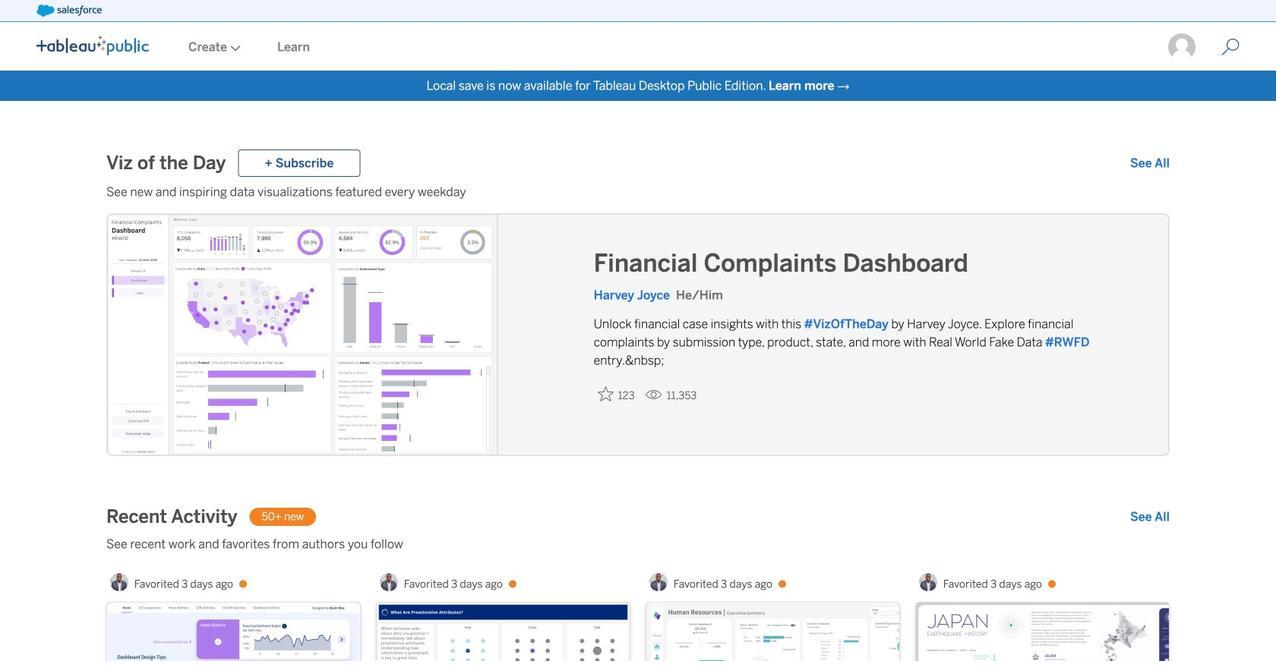 Task type: describe. For each thing, give the bounding box(es) containing it.
logo image
[[36, 36, 149, 55]]

tableau public viz of the day image
[[108, 215, 499, 458]]

add favorite image
[[598, 387, 614, 402]]

see all recent activity element
[[1130, 508, 1170, 526]]

see new and inspiring data visualizations featured every weekday element
[[106, 183, 1170, 201]]

create image
[[227, 45, 241, 51]]

see recent work and favorites from authors you follow element
[[106, 536, 1170, 554]]

2 tich mabiza image from the left
[[919, 574, 937, 592]]

tara.schultz image
[[1167, 32, 1197, 62]]

Add Favorite button
[[594, 382, 639, 407]]

recent activity heading
[[106, 505, 238, 530]]



Task type: locate. For each thing, give the bounding box(es) containing it.
salesforce logo image
[[36, 5, 102, 17]]

0 horizontal spatial tich mabiza image
[[110, 574, 128, 592]]

viz of the day heading
[[106, 151, 226, 175]]

tich mabiza image
[[649, 574, 668, 592], [919, 574, 937, 592]]

2 tich mabiza image from the left
[[380, 574, 398, 592]]

see all viz of the day element
[[1130, 154, 1170, 172]]

go to search image
[[1203, 38, 1258, 56]]

1 horizontal spatial tich mabiza image
[[380, 574, 398, 592]]

tich mabiza image
[[110, 574, 128, 592], [380, 574, 398, 592]]

1 tich mabiza image from the left
[[649, 574, 668, 592]]

0 horizontal spatial tich mabiza image
[[649, 574, 668, 592]]

1 horizontal spatial tich mabiza image
[[919, 574, 937, 592]]

1 tich mabiza image from the left
[[110, 574, 128, 592]]



Task type: vqa. For each thing, say whether or not it's contained in the screenshot.
Recent Activity heading
yes



